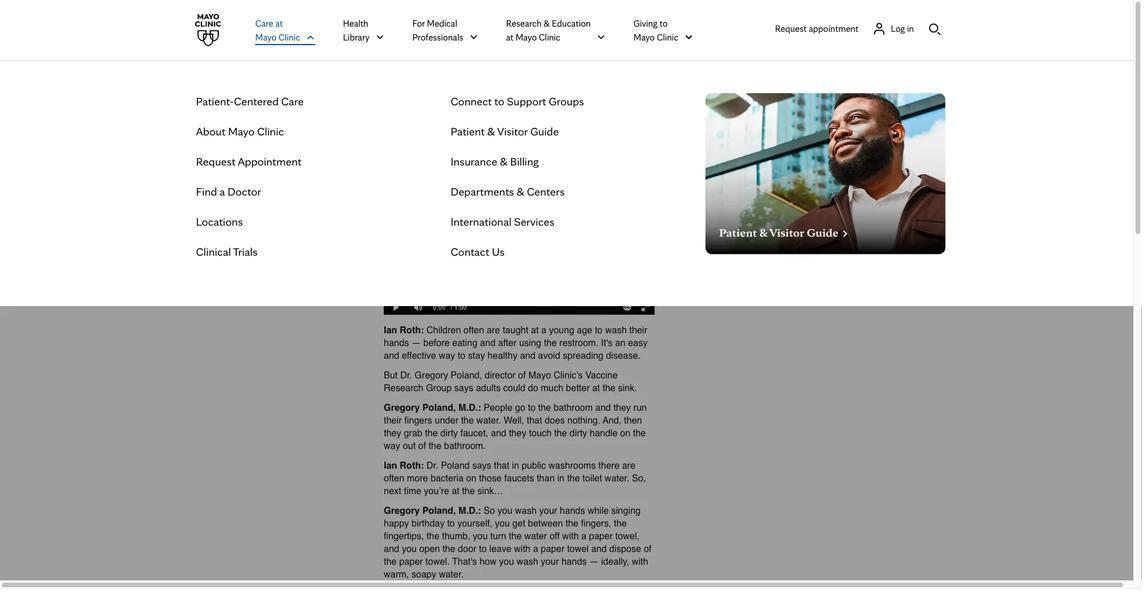 Task type: describe. For each thing, give the bounding box(es) containing it.
restroom.
[[559, 337, 599, 348]]

& for insurance & billing
[[500, 155, 508, 168]]

log in link
[[873, 22, 914, 35]]

mayo inside but dr. gregory poland, director of mayo clinic's vaccine research group says adults could do much better at the sink.
[[529, 370, 551, 381]]

than
[[537, 473, 555, 484]]

2 vertical spatial your
[[541, 556, 559, 567]]

support
[[507, 94, 546, 108]]

at inside but dr. gregory poland, director of mayo clinic's vaccine research group says adults could do much better at the sink.
[[592, 383, 600, 393]]

get
[[513, 518, 525, 529]]

poland, for so
[[422, 505, 456, 516]]

time
[[404, 486, 421, 496]]

request for request appointment
[[775, 23, 807, 34]]

billing
[[510, 155, 539, 168]]

of inside so you wash your hands while singing happy birthday to yourself, you get between the fingers, the fingertips, the thumb, you turn the water off with a paper towel, and you open the door to leave with a paper towel and dispose of the paper towel. that's how you wash your hands — ideally, with warm, soapy water.
[[644, 544, 652, 554]]

& for research & education at mayo clinic
[[544, 17, 550, 29]]

1 horizontal spatial guide
[[807, 226, 839, 239]]

and up 'stay'
[[480, 337, 496, 348]]

an
[[615, 337, 626, 348]]

director
[[485, 370, 516, 381]]

hands down towel
[[562, 556, 587, 567]]

and down the "fingertips,"
[[384, 544, 399, 554]]

you down the "fingertips,"
[[402, 544, 417, 554]]

2 horizontal spatial with
[[632, 556, 648, 567]]

visitor for patient & visitor guide
[[497, 124, 528, 138]]

the up "open"
[[427, 531, 439, 542]]

and down well,
[[491, 428, 506, 438]]

washing
[[543, 74, 622, 97]]

wash inside children often are taught at a young age to wash their hands — before eating and after using the restroom. it's an easy and effective way to stay healthy and avoid spreading disease.
[[605, 325, 627, 335]]

young
[[549, 325, 574, 335]]

& for patient & visitor
[[760, 226, 768, 239]]

patient for patient & visitor
[[719, 226, 757, 239]]

fingers
[[404, 415, 432, 426]]

medical
[[427, 17, 457, 29]]

avoid
[[538, 350, 560, 361]]

poland, for people
[[422, 402, 456, 413]]

Clinical Trials text field
[[196, 244, 258, 260]]

better
[[566, 383, 590, 393]]

international services
[[451, 215, 555, 229]]

poland, inside but dr. gregory poland, director of mayo clinic's vaccine research group says adults could do much better at the sink.
[[451, 370, 482, 381]]

could
[[503, 383, 525, 393]]

the left sink…
[[462, 486, 475, 496]]

research inside but dr. gregory poland, director of mayo clinic's vaccine research group says adults could do much better at the sink.
[[384, 383, 424, 393]]

healthy
[[488, 350, 518, 361]]

0 horizontal spatial paper
[[399, 556, 423, 567]]

0 vertical spatial guide
[[530, 124, 559, 138]]

— inside so you wash your hands while singing happy birthday to yourself, you get between the fingers, the fingertips, the thumb, you turn the water off with a paper towel, and you open the door to leave with a paper towel and dispose of the paper towel. that's how you wash your hands — ideally, with warm, soapy water.
[[589, 556, 599, 567]]

Insurance & Billing text field
[[451, 153, 539, 170]]

to inside giving to mayo clinic
[[660, 17, 668, 29]]

log
[[891, 23, 905, 34]]

Contact Us text field
[[451, 244, 505, 260]]

connect to support groups
[[451, 94, 584, 108]]

request appointment link
[[196, 153, 302, 170]]

2 vertical spatial wash
[[517, 556, 538, 567]]

Patient-Centered Care text field
[[196, 93, 304, 109]]

about mayo clinic link
[[196, 123, 284, 140]]

your inside mayo clinic minute: you're washing your hands all wrong
[[628, 74, 670, 97]]

the right out
[[429, 440, 442, 451]]

you're
[[424, 486, 449, 496]]

contact us
[[451, 245, 505, 259]]

patient & visitor guide link
[[451, 123, 559, 140]]

patient & visitor
[[719, 226, 805, 239]]

under
[[435, 415, 459, 426]]

touch
[[529, 428, 552, 438]]

to inside people go to the bathroom and they run their fingers under the water. well, that does nothing. and, then they grab the dirty faucet, and they touch the dirty handle on the way out of the bathroom.
[[528, 402, 536, 413]]

at inside care at mayo clinic
[[275, 17, 283, 29]]

birthday
[[412, 518, 445, 529]]

effective
[[402, 350, 436, 361]]

the left fingers,
[[566, 518, 579, 529]]

ian roth: for bacteria
[[384, 460, 424, 471]]

those
[[479, 473, 502, 484]]

Connect to Support Groups text field
[[451, 93, 584, 109]]

are inside children often are taught at a young age to wash their hands — before eating and after using the restroom. it's an easy and effective way to stay healthy and avoid spreading disease.
[[487, 325, 500, 335]]

that's
[[452, 556, 477, 567]]

ian for dr. poland says that in public washrooms there are often more bacteria on those faucets than in the toilet water. so, next time you're at the sink…
[[384, 460, 397, 471]]

door
[[458, 544, 477, 554]]

Request Appointment text field
[[196, 153, 302, 170]]

request appointment
[[196, 155, 302, 168]]

for
[[413, 17, 425, 29]]

insurance & billing
[[451, 155, 539, 168]]

clinic inside giving to mayo clinic
[[657, 31, 679, 43]]

but dr. gregory poland, director of mayo clinic's vaccine research group says adults could do much better at the sink.
[[384, 370, 637, 393]]

between
[[528, 518, 563, 529]]

happy
[[384, 518, 409, 529]]

contact
[[451, 245, 489, 259]]

mayo clinic home page image
[[192, 14, 224, 46]]

patient & visitor guide
[[451, 124, 559, 138]]

Departments & Centers text field
[[451, 184, 565, 200]]

stay
[[468, 350, 485, 361]]

the down thumb,
[[443, 544, 455, 554]]

request appointment link
[[775, 22, 859, 35]]

m.d.: for yourself,
[[459, 505, 481, 516]]

the down washrooms
[[567, 473, 580, 484]]

at inside dr. poland says that in public washrooms there are often more bacteria on those faucets than in the toilet water. so, next time you're at the sink…
[[452, 486, 460, 496]]

clinic inside mayo clinic minute: you're washing your hands all wrong
[[345, 74, 398, 97]]

2 horizontal spatial paper
[[589, 531, 613, 542]]

— inside children often are taught at a young age to wash their hands — before eating and after using the restroom. it's an easy and effective way to stay healthy and avoid spreading disease.
[[412, 337, 421, 348]]

and up and,
[[595, 402, 611, 413]]

research & education at mayo clinic
[[506, 17, 591, 43]]

care at mayo clinic button
[[255, 16, 315, 45]]

groups
[[549, 94, 584, 108]]

request appointment
[[775, 23, 859, 34]]

dispose
[[609, 544, 641, 554]]

health
[[343, 17, 368, 29]]

health library button
[[343, 16, 385, 45]]

at inside children often are taught at a young age to wash their hands — before eating and after using the restroom. it's an easy and effective way to stay healthy and avoid spreading disease.
[[531, 325, 539, 335]]

patient for patient & visitor guide
[[451, 124, 485, 138]]

run
[[634, 402, 647, 413]]

but
[[384, 370, 398, 381]]

a inside children often are taught at a young age to wash their hands — before eating and after using the restroom. it's an easy and effective way to stay healthy and avoid spreading disease.
[[541, 325, 547, 335]]

on inside dr. poland says that in public washrooms there are often more bacteria on those faucets than in the toilet water. so, next time you're at the sink…
[[466, 473, 477, 484]]

then
[[624, 415, 642, 426]]

way inside people go to the bathroom and they run their fingers under the water. well, that does nothing. and, then they grab the dirty faucet, and they touch the dirty handle on the way out of the bathroom.
[[384, 440, 400, 451]]

the inside but dr. gregory poland, director of mayo clinic's vaccine research group says adults could do much better at the sink.
[[603, 383, 616, 393]]

handle
[[590, 428, 618, 438]]

children often are taught at a young age to wash their hands — before eating and after using the restroom. it's an easy and effective way to stay healthy and avoid spreading disease.
[[384, 325, 648, 361]]

0 vertical spatial with
[[562, 531, 579, 542]]

often inside dr. poland says that in public washrooms there are often more bacteria on those faucets than in the toilet water. so, next time you're at the sink…
[[384, 473, 404, 484]]

sink…
[[478, 486, 503, 496]]

faucets
[[504, 473, 534, 484]]

people
[[484, 402, 513, 413]]

the up faucet,
[[461, 415, 474, 426]]

1 vertical spatial with
[[514, 544, 531, 554]]

clinic inside text field
[[257, 124, 284, 138]]

1 vertical spatial your
[[539, 505, 557, 516]]

patient-centered care
[[196, 94, 304, 108]]

spreading
[[563, 350, 604, 361]]

group
[[426, 383, 452, 393]]

us
[[492, 245, 505, 259]]

international services link
[[451, 214, 555, 230]]

sink.
[[618, 383, 637, 393]]

easy
[[628, 337, 648, 348]]

gregory for people go to the bathroom and they run their fingers under the water. well, that does nothing. and, then they grab the dirty faucet, and they touch the dirty handle on the way out of the bathroom.
[[384, 402, 420, 413]]

1 horizontal spatial they
[[509, 428, 527, 438]]

thumb,
[[442, 531, 470, 542]]

hands inside children often are taught at a young age to wash their hands — before eating and after using the restroom. it's an easy and effective way to stay healthy and avoid spreading disease.
[[384, 337, 409, 348]]

towel.
[[426, 556, 450, 567]]

request for request appointment
[[196, 155, 236, 168]]

locations link
[[196, 214, 243, 230]]

connect
[[451, 94, 492, 108]]

for medical professionals button
[[413, 16, 478, 45]]

mayo inside research & education at mayo clinic
[[516, 31, 537, 43]]

clinic's
[[554, 370, 583, 381]]

giving to mayo clinic
[[634, 17, 679, 43]]

that inside dr. poland says that in public washrooms there are often more bacteria on those faucets than in the toilet water. so, next time you're at the sink…
[[494, 460, 509, 471]]

0 horizontal spatial they
[[384, 428, 401, 438]]

how
[[480, 556, 497, 567]]



Task type: vqa. For each thing, say whether or not it's contained in the screenshot.
View corresponding to A bimonthly publication for physicians that discusses trends and advances in hematology and oncology at Mayo Clinic.
no



Task type: locate. For each thing, give the bounding box(es) containing it.
1 horizontal spatial are
[[622, 460, 636, 471]]

faucet,
[[461, 428, 488, 438]]

public
[[522, 460, 546, 471]]

often up eating
[[464, 325, 484, 335]]

on left those
[[466, 473, 477, 484]]

a
[[220, 185, 225, 199], [541, 325, 547, 335], [581, 531, 587, 542], [533, 544, 538, 554]]

gregory poland, m.d.: for fingers
[[384, 402, 481, 413]]

and up ideally,
[[591, 544, 607, 554]]

0 vertical spatial patient
[[451, 124, 485, 138]]

poland
[[441, 460, 470, 471]]

more
[[407, 473, 428, 484]]

water. inside people go to the bathroom and they run their fingers under the water. well, that does nothing. and, then they grab the dirty faucet, and they touch the dirty handle on the way out of the bathroom.
[[477, 415, 501, 426]]

0 vertical spatial —
[[412, 337, 421, 348]]

International Services text field
[[451, 214, 555, 230]]

mayo clinic minute: you're washing your hands all wrong
[[289, 74, 761, 120]]

2 vertical spatial gregory
[[384, 505, 420, 516]]

1 vertical spatial m.d.:
[[459, 505, 481, 516]]

2 m.d.: from the top
[[459, 505, 481, 516]]

hands inside mayo clinic minute: you're washing your hands all wrong
[[676, 74, 734, 97]]

1 vertical spatial water.
[[605, 473, 630, 484]]

hands left while
[[560, 505, 585, 516]]

water. down "that's"
[[439, 569, 464, 580]]

0 vertical spatial way
[[439, 350, 455, 361]]

often up next
[[384, 473, 404, 484]]

paper up soapy
[[399, 556, 423, 567]]

poland, up under
[[422, 402, 456, 413]]

gregory up fingers
[[384, 402, 420, 413]]

their inside children often are taught at a young age to wash their hands — before eating and after using the restroom. it's an easy and effective way to stay healthy and avoid spreading disease.
[[630, 325, 648, 335]]

0 vertical spatial m.d.:
[[459, 402, 481, 413]]

dirty down under
[[441, 428, 458, 438]]

poland, down 'stay'
[[451, 370, 482, 381]]

appointment
[[809, 23, 859, 34]]

0 vertical spatial roth:
[[400, 325, 424, 335]]

research down but
[[384, 383, 424, 393]]

people go to the bathroom and they run their fingers under the water. well, that does nothing. and, then they grab the dirty faucet, and they touch the dirty handle on the way out of the bathroom.
[[384, 402, 647, 451]]

does
[[545, 415, 565, 426]]

0 horizontal spatial request
[[196, 155, 236, 168]]

1 vertical spatial dr.
[[427, 460, 438, 471]]

2 horizontal spatial in
[[907, 23, 914, 34]]

the down vaccine
[[603, 383, 616, 393]]

your down off
[[541, 556, 559, 567]]

are inside dr. poland says that in public washrooms there are often more bacteria on those faucets than in the toilet water. so, next time you're at the sink…
[[622, 460, 636, 471]]

with down water
[[514, 544, 531, 554]]

care inside care at mayo clinic
[[255, 17, 273, 29]]

1 vertical spatial —
[[589, 556, 599, 567]]

a inside text field
[[220, 185, 225, 199]]

out
[[403, 440, 416, 451]]

0 horizontal spatial patient
[[451, 124, 485, 138]]

2 roth: from the top
[[400, 460, 424, 471]]

1 vertical spatial are
[[622, 460, 636, 471]]

in right than
[[557, 473, 565, 484]]

&
[[544, 17, 550, 29], [487, 124, 495, 138], [500, 155, 508, 168], [517, 185, 525, 199], [760, 226, 768, 239]]

0 horizontal spatial dr.
[[400, 370, 412, 381]]

in
[[907, 23, 914, 34], [512, 460, 519, 471], [557, 473, 565, 484]]

0 horizontal spatial their
[[384, 415, 402, 426]]

hands left the all
[[676, 74, 734, 97]]

in up faucets on the bottom of the page
[[512, 460, 519, 471]]

clinical
[[196, 245, 231, 259]]

the up warm,
[[384, 556, 397, 567]]

are up after
[[487, 325, 500, 335]]

you're
[[479, 74, 538, 97]]

about mayo clinic
[[196, 124, 284, 138]]

mayo inside care at mayo clinic
[[255, 31, 277, 43]]

with down dispose
[[632, 556, 648, 567]]

they down well,
[[509, 428, 527, 438]]

soapy
[[412, 569, 436, 580]]

way down the before
[[439, 350, 455, 361]]

2 horizontal spatial water.
[[605, 473, 630, 484]]

age
[[577, 325, 592, 335]]

0 vertical spatial on
[[620, 428, 631, 438]]

1 vertical spatial often
[[384, 473, 404, 484]]

hands up effective
[[384, 337, 409, 348]]

1 vertical spatial way
[[384, 440, 400, 451]]

so
[[484, 505, 495, 516]]

the down then
[[633, 428, 646, 438]]

gregory poland, m.d.: for to
[[384, 505, 481, 516]]

gregory poland, m.d.: up birthday
[[384, 505, 481, 516]]

1 vertical spatial of
[[418, 440, 426, 451]]

find
[[196, 185, 217, 199]]

0 horizontal spatial on
[[466, 473, 477, 484]]

0 vertical spatial visitor
[[497, 124, 528, 138]]

dr. inside dr. poland says that in public washrooms there are often more bacteria on those faucets than in the toilet water. so, next time you're at the sink…
[[427, 460, 438, 471]]

a up towel
[[581, 531, 587, 542]]

wash
[[605, 325, 627, 335], [515, 505, 537, 516], [517, 556, 538, 567]]

0 horizontal spatial care
[[255, 17, 273, 29]]

request left appointment
[[775, 23, 807, 34]]

the up does
[[538, 402, 551, 413]]

towel,
[[615, 531, 640, 542]]

open
[[419, 544, 440, 554]]

adults
[[476, 383, 501, 393]]

0 vertical spatial often
[[464, 325, 484, 335]]

you up turn
[[495, 518, 510, 529]]

education
[[552, 17, 591, 29]]

your
[[628, 74, 670, 97], [539, 505, 557, 516], [541, 556, 559, 567]]

m.d.: up yourself,
[[459, 505, 481, 516]]

0 horizontal spatial that
[[494, 460, 509, 471]]

Locations text field
[[196, 214, 243, 230]]

to
[[660, 17, 668, 29], [495, 94, 505, 108], [595, 325, 603, 335], [458, 350, 466, 361], [528, 402, 536, 413], [447, 518, 455, 529], [479, 544, 487, 554]]

1 vertical spatial roth:
[[400, 460, 424, 471]]

gregory poland, m.d.: up fingers
[[384, 402, 481, 413]]

they up and,
[[614, 402, 631, 413]]

1 horizontal spatial dr.
[[427, 460, 438, 471]]

1 ian roth: from the top
[[384, 325, 424, 335]]

giving
[[634, 17, 658, 29]]

poland, up birthday
[[422, 505, 456, 516]]

the down does
[[554, 428, 567, 438]]

request down about
[[196, 155, 236, 168]]

of inside people go to the bathroom and they run their fingers under the water. well, that does nothing. and, then they grab the dirty faucet, and they touch the dirty handle on the way out of the bathroom.
[[418, 440, 426, 451]]

1 horizontal spatial research
[[506, 17, 542, 29]]

1 horizontal spatial water.
[[477, 415, 501, 426]]

find a doctor link
[[196, 184, 261, 200]]

that up those
[[494, 460, 509, 471]]

clinic inside care at mayo clinic
[[279, 31, 300, 43]]

a left the young
[[541, 325, 547, 335]]

0 vertical spatial in
[[907, 23, 914, 34]]

1 ian from the top
[[384, 325, 397, 335]]

water. down there
[[605, 473, 630, 484]]

dr. right but
[[400, 370, 412, 381]]

0 horizontal spatial in
[[512, 460, 519, 471]]

1 horizontal spatial often
[[464, 325, 484, 335]]

0 vertical spatial says
[[454, 383, 473, 393]]

to inside text field
[[495, 94, 505, 108]]

disease.
[[606, 350, 641, 361]]

1 horizontal spatial their
[[630, 325, 648, 335]]

after
[[498, 337, 517, 348]]

singing
[[611, 505, 641, 516]]

bathroom.
[[444, 440, 486, 451]]

warm,
[[384, 569, 409, 580]]

& for departments & centers
[[517, 185, 525, 199]]

& inside text field
[[517, 185, 525, 199]]

0 horizontal spatial water.
[[439, 569, 464, 580]]

1 horizontal spatial patient
[[719, 226, 757, 239]]

patient-centered care link
[[196, 93, 304, 109]]

2 ian roth: from the top
[[384, 460, 424, 471]]

1 horizontal spatial dirty
[[570, 428, 587, 438]]

minute:
[[404, 74, 474, 97]]

your up the between on the bottom
[[539, 505, 557, 516]]

next
[[384, 486, 401, 496]]

on inside people go to the bathroom and they run their fingers under the water. well, that does nothing. and, then they grab the dirty faucet, and they touch the dirty handle on the way out of the bathroom.
[[620, 428, 631, 438]]

do
[[528, 383, 538, 393]]

m.d.: up faucet,
[[459, 402, 481, 413]]

with
[[562, 531, 579, 542], [514, 544, 531, 554], [632, 556, 648, 567]]

ian roth:
[[384, 325, 424, 335], [384, 460, 424, 471]]

request inside text field
[[196, 155, 236, 168]]

at inside research & education at mayo clinic
[[506, 31, 514, 43]]

0 vertical spatial that
[[527, 415, 542, 426]]

1 vertical spatial care
[[281, 94, 304, 108]]

and,
[[603, 415, 622, 426]]

0 vertical spatial ian roth:
[[384, 325, 424, 335]]

roth: for hands
[[400, 325, 424, 335]]

grab
[[404, 428, 423, 438]]

wash down water
[[517, 556, 538, 567]]

visitor for patient & visitor
[[770, 226, 805, 239]]

says up those
[[472, 460, 491, 471]]

0 vertical spatial gregory
[[415, 370, 448, 381]]

the up avoid
[[544, 337, 557, 348]]

1 horizontal spatial request
[[775, 23, 807, 34]]

request inside text field
[[775, 23, 807, 34]]

0 horizontal spatial —
[[412, 337, 421, 348]]

the down the "get"
[[509, 531, 522, 542]]

dr. up bacteria
[[427, 460, 438, 471]]

gregory inside but dr. gregory poland, director of mayo clinic's vaccine research group says adults could do much better at the sink.
[[415, 370, 448, 381]]

& inside text box
[[500, 155, 508, 168]]

ian up but
[[384, 325, 397, 335]]

— left ideally,
[[589, 556, 599, 567]]

Patient & Visitor Guide text field
[[451, 123, 559, 140]]

says inside dr. poland says that in public washrooms there are often more bacteria on those faucets than in the toilet water. so, next time you're at the sink…
[[472, 460, 491, 471]]

of right out
[[418, 440, 426, 451]]

2 vertical spatial with
[[632, 556, 648, 567]]

bacteria
[[431, 473, 464, 484]]

you down yourself,
[[473, 531, 488, 542]]

ian roth: up effective
[[384, 325, 424, 335]]

0 horizontal spatial of
[[418, 440, 426, 451]]

care right mayo clinic home page image
[[255, 17, 273, 29]]

0 vertical spatial paper
[[589, 531, 613, 542]]

clinical trials
[[196, 245, 258, 259]]

mayo inside about mayo clinic text field
[[228, 124, 255, 138]]

way left out
[[384, 440, 400, 451]]

1 horizontal spatial on
[[620, 428, 631, 438]]

gregory for so you wash your hands while singing happy birthday to yourself, you get between the fingers, the fingertips, the thumb, you turn the water off with a paper towel, and you open the door to leave with a paper towel and dispose of the paper towel. that's how you wash your hands — ideally, with warm, soapy water.
[[384, 505, 420, 516]]

the down singing
[[614, 518, 627, 529]]

1 horizontal spatial way
[[439, 350, 455, 361]]

gregory up happy
[[384, 505, 420, 516]]

1 horizontal spatial care
[[281, 94, 304, 108]]

turn
[[490, 531, 506, 542]]

research inside research & education at mayo clinic
[[506, 17, 542, 29]]

0 horizontal spatial often
[[384, 473, 404, 484]]

well,
[[504, 415, 524, 426]]

0 horizontal spatial with
[[514, 544, 531, 554]]

0 horizontal spatial are
[[487, 325, 500, 335]]

0 vertical spatial dr.
[[400, 370, 412, 381]]

1 vertical spatial on
[[466, 473, 477, 484]]

on down then
[[620, 428, 631, 438]]

way inside children often are taught at a young age to wash their hands — before eating and after using the restroom. it's an easy and effective way to stay healthy and avoid spreading disease.
[[439, 350, 455, 361]]

1 vertical spatial visitor
[[770, 226, 805, 239]]

their up easy
[[630, 325, 648, 335]]

your down giving to mayo clinic
[[628, 74, 670, 97]]

of up could
[[518, 370, 526, 381]]

Request appointment text field
[[775, 22, 859, 35]]

& for patient & visitor guide
[[487, 124, 495, 138]]

2 vertical spatial of
[[644, 544, 652, 554]]

connect to support groups link
[[451, 93, 584, 109]]

0 vertical spatial poland,
[[451, 370, 482, 381]]

care at mayo clinic
[[255, 17, 300, 43]]

2 ian from the top
[[384, 460, 397, 471]]

off
[[550, 531, 560, 542]]

says inside but dr. gregory poland, director of mayo clinic's vaccine research group says adults could do much better at the sink.
[[454, 383, 473, 393]]

1 vertical spatial in
[[512, 460, 519, 471]]

care right centered
[[281, 94, 304, 108]]

1 vertical spatial their
[[384, 415, 402, 426]]

0 vertical spatial care
[[255, 17, 273, 29]]

Log in text field
[[891, 22, 914, 35]]

m.d.:
[[459, 402, 481, 413], [459, 505, 481, 516]]

mayo inside giving to mayo clinic
[[634, 31, 655, 43]]

in right log
[[907, 23, 914, 34]]

of
[[518, 370, 526, 381], [418, 440, 426, 451], [644, 544, 652, 554]]

patient
[[451, 124, 485, 138], [719, 226, 757, 239]]

about
[[196, 124, 226, 138]]

a right find at the top left
[[220, 185, 225, 199]]

there
[[599, 460, 620, 471]]

0 vertical spatial gregory poland, m.d.:
[[384, 402, 481, 413]]

on
[[620, 428, 631, 438], [466, 473, 477, 484]]

1 vertical spatial research
[[384, 383, 424, 393]]

and up but
[[384, 350, 399, 361]]

2 horizontal spatial they
[[614, 402, 631, 413]]

0 vertical spatial are
[[487, 325, 500, 335]]

none text field containing patient & visitor
[[719, 223, 850, 239]]

2 dirty from the left
[[570, 428, 587, 438]]

paper down off
[[541, 544, 565, 554]]

research left education
[[506, 17, 542, 29]]

library
[[343, 31, 370, 43]]

care
[[255, 17, 273, 29], [281, 94, 304, 108]]

it's
[[601, 337, 613, 348]]

1 vertical spatial wash
[[515, 505, 537, 516]]

0 vertical spatial of
[[518, 370, 526, 381]]

paper down fingers,
[[589, 531, 613, 542]]

guide
[[530, 124, 559, 138], [807, 226, 839, 239]]

the right grab
[[425, 428, 438, 438]]

1 vertical spatial says
[[472, 460, 491, 471]]

that up touch
[[527, 415, 542, 426]]

None text field
[[719, 223, 850, 239]]

water. inside so you wash your hands while singing happy birthday to yourself, you get between the fingers, the fingertips, the thumb, you turn the water off with a paper towel, and you open the door to leave with a paper towel and dispose of the paper towel. that's how you wash your hands — ideally, with warm, soapy water.
[[439, 569, 464, 580]]

1 vertical spatial poland,
[[422, 402, 456, 413]]

roth: up effective
[[400, 325, 424, 335]]

and down using
[[520, 350, 536, 361]]

insurance
[[451, 155, 497, 168]]

— up effective
[[412, 337, 421, 348]]

1 vertical spatial gregory poland, m.d.:
[[384, 505, 481, 516]]

departments & centers
[[451, 185, 565, 199]]

1 vertical spatial gregory
[[384, 402, 420, 413]]

About Mayo Clinic text field
[[196, 123, 284, 140]]

for medical professionals
[[413, 17, 463, 43]]

2 vertical spatial poland,
[[422, 505, 456, 516]]

ian up next
[[384, 460, 397, 471]]

1 m.d.: from the top
[[459, 402, 481, 413]]

the inside children often are taught at a young age to wash their hands — before eating and after using the restroom. it's an easy and effective way to stay healthy and avoid spreading disease.
[[544, 337, 557, 348]]

taught
[[503, 325, 529, 335]]

wash up an
[[605, 325, 627, 335]]

clinic
[[279, 31, 300, 43], [539, 31, 561, 43], [657, 31, 679, 43], [345, 74, 398, 97], [257, 124, 284, 138]]

that inside people go to the bathroom and they run their fingers under the water. well, that does nothing. and, then they grab the dirty faucet, and they touch the dirty handle on the way out of the bathroom.
[[527, 415, 542, 426]]

0 vertical spatial wash
[[605, 325, 627, 335]]

toilet
[[583, 473, 602, 484]]

1 gregory poland, m.d.: from the top
[[384, 402, 481, 413]]

ian roth: for hands
[[384, 325, 424, 335]]

0 vertical spatial research
[[506, 17, 542, 29]]

1 vertical spatial request
[[196, 155, 236, 168]]

ian roth: up more
[[384, 460, 424, 471]]

they left grab
[[384, 428, 401, 438]]

are up 'so,'
[[622, 460, 636, 471]]

often inside children often are taught at a young age to wash their hands — before eating and after using the restroom. it's an easy and effective way to stay healthy and avoid spreading disease.
[[464, 325, 484, 335]]

doctor
[[228, 185, 261, 199]]

of inside but dr. gregory poland, director of mayo clinic's vaccine research group says adults could do much better at the sink.
[[518, 370, 526, 381]]

1 vertical spatial ian roth:
[[384, 460, 424, 471]]

go
[[515, 402, 525, 413]]

1 horizontal spatial visitor
[[770, 226, 805, 239]]

0 horizontal spatial guide
[[530, 124, 559, 138]]

of right dispose
[[644, 544, 652, 554]]

says left adults on the left of page
[[454, 383, 473, 393]]

in inside log in "text box"
[[907, 23, 914, 34]]

1 vertical spatial paper
[[541, 544, 565, 554]]

find a doctor
[[196, 185, 261, 199]]

clinic inside research & education at mayo clinic
[[539, 31, 561, 43]]

their left fingers
[[384, 415, 402, 426]]

dr. inside but dr. gregory poland, director of mayo clinic's vaccine research group says adults could do much better at the sink.
[[400, 370, 412, 381]]

washrooms
[[549, 460, 596, 471]]

services
[[514, 215, 555, 229]]

gregory up group at the bottom
[[415, 370, 448, 381]]

fingers,
[[581, 518, 611, 529]]

ian for children often are taught at a young age to wash their hands — before eating and after using the restroom. it's an easy and effective way to stay healthy and avoid spreading disease.
[[384, 325, 397, 335]]

visitor
[[497, 124, 528, 138], [770, 226, 805, 239]]

0 vertical spatial request
[[775, 23, 807, 34]]

& inside research & education at mayo clinic
[[544, 17, 550, 29]]

roth: for bacteria
[[400, 460, 424, 471]]

you right 'so'
[[498, 505, 513, 516]]

1 roth: from the top
[[400, 325, 424, 335]]

1 vertical spatial patient
[[719, 226, 757, 239]]

their inside people go to the bathroom and they run their fingers under the water. well, that does nothing. and, then they grab the dirty faucet, and they touch the dirty handle on the way out of the bathroom.
[[384, 415, 402, 426]]

you down "leave"
[[499, 556, 514, 567]]

roth: up more
[[400, 460, 424, 471]]

1 vertical spatial ian
[[384, 460, 397, 471]]

2 vertical spatial water.
[[439, 569, 464, 580]]

vaccine
[[586, 370, 618, 381]]

2 horizontal spatial of
[[644, 544, 652, 554]]

a down water
[[533, 544, 538, 554]]

before
[[424, 337, 450, 348]]

poland,
[[451, 370, 482, 381], [422, 402, 456, 413], [422, 505, 456, 516]]

Find a Doctor text field
[[196, 184, 261, 200]]

1 horizontal spatial with
[[562, 531, 579, 542]]

trials
[[233, 245, 258, 259]]

1 horizontal spatial in
[[557, 473, 565, 484]]

1 dirty from the left
[[441, 428, 458, 438]]

0 vertical spatial ian
[[384, 325, 397, 335]]

1 horizontal spatial that
[[527, 415, 542, 426]]

water. inside dr. poland says that in public washrooms there are often more bacteria on those faucets than in the toilet water. so, next time you're at the sink…
[[605, 473, 630, 484]]

with up towel
[[562, 531, 579, 542]]

dirty down the nothing.
[[570, 428, 587, 438]]

2 gregory poland, m.d.: from the top
[[384, 505, 481, 516]]

1 vertical spatial guide
[[807, 226, 839, 239]]

so,
[[632, 473, 646, 484]]

at
[[275, 17, 283, 29], [506, 31, 514, 43], [531, 325, 539, 335], [592, 383, 600, 393], [452, 486, 460, 496]]

m.d.: for under
[[459, 402, 481, 413]]

you
[[498, 505, 513, 516], [495, 518, 510, 529], [473, 531, 488, 542], [402, 544, 417, 554], [499, 556, 514, 567]]

towel
[[567, 544, 589, 554]]

care inside text field
[[281, 94, 304, 108]]

0 vertical spatial your
[[628, 74, 670, 97]]

mayo inside mayo clinic minute: you're washing your hands all wrong
[[289, 74, 339, 97]]

wash up the "get"
[[515, 505, 537, 516]]

2 vertical spatial paper
[[399, 556, 423, 567]]



